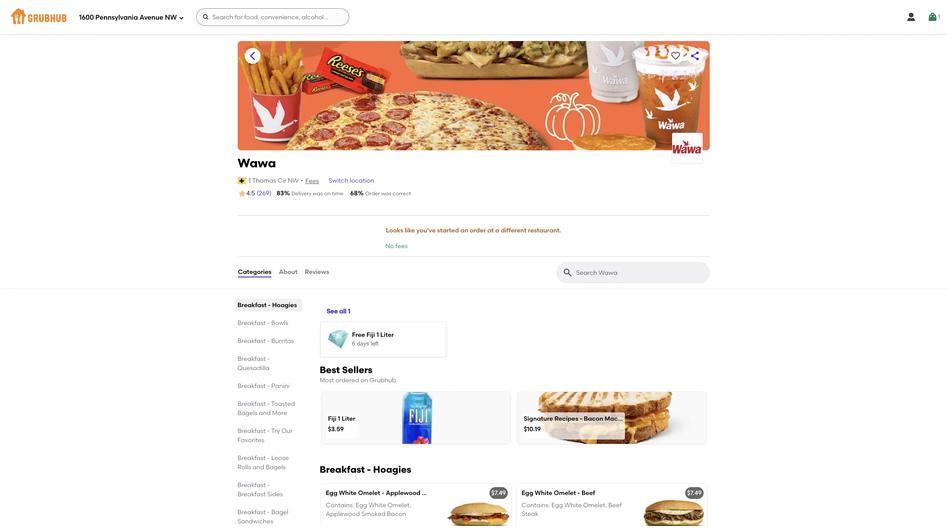 Task type: describe. For each thing, give the bounding box(es) containing it.
cir
[[278, 177, 287, 184]]

pennsylvania
[[96, 13, 138, 21]]

wawa logo image
[[673, 133, 703, 164]]

breakfast - toasted bagels and more
[[238, 401, 295, 417]]

1 inside button
[[249, 177, 251, 184]]

- for breakfast - breakfast sides tab
[[267, 482, 270, 489]]

breakfast - breakfast sides tab
[[238, 481, 299, 499]]

omelet, for beef
[[584, 502, 608, 510]]

nw for 1 thomas cir nw
[[288, 177, 299, 184]]

recipes
[[555, 416, 579, 423]]

switch location button
[[328, 176, 375, 186]]

you've
[[417, 227, 436, 235]]

0 horizontal spatial on
[[324, 191, 331, 197]]

fees
[[396, 243, 408, 250]]

breakfast - bagel sandwiches tab
[[238, 508, 299, 527]]

1 inside 'button'
[[348, 308, 351, 316]]

1 inside fiji 1 liter $3.59
[[338, 416, 341, 423]]

looks like you've started an order at a different restaurant. button
[[386, 221, 562, 241]]

smoked for egg white omelet - applewood smoked bacon
[[422, 490, 447, 497]]

egg white omelet - beef image
[[642, 484, 708, 527]]

breakfast for breakfast - try our favorites tab
[[238, 428, 266, 435]]

fiji 1 liter $3.59
[[328, 416, 356, 433]]

best sellers most ordered on grubhub
[[320, 365, 396, 384]]

magnifying glass icon image
[[563, 268, 573, 278]]

6
[[352, 341, 356, 347]]

and for bagels
[[253, 464, 265, 471]]

at
[[488, 227, 494, 235]]

bagel
[[272, 509, 289, 516]]

omelet for beef
[[554, 490, 577, 497]]

sides
[[267, 491, 283, 499]]

looks like you've started an order at a different restaurant.
[[386, 227, 562, 235]]

4.5
[[247, 190, 255, 197]]

1 horizontal spatial svg image
[[907, 12, 917, 22]]

breakfast for breakfast - hoagies tab
[[238, 302, 267, 309]]

egg up the contains: egg white omelet, applewood smoked bacon
[[326, 490, 338, 497]]

categories
[[238, 269, 272, 276]]

1 vertical spatial hoagies
[[374, 465, 412, 475]]

location
[[350, 177, 374, 184]]

on inside best sellers most ordered on grubhub
[[361, 377, 368, 384]]

breakfast for breakfast - bagel sandwiches tab
[[238, 509, 266, 516]]

favorites
[[238, 437, 265, 444]]

main navigation navigation
[[0, 0, 948, 34]]

was for 83
[[313, 191, 323, 197]]

breakfast - toasted bagels and more tab
[[238, 400, 299, 418]]

contains: egg white omelet, beef steak
[[522, 502, 622, 519]]

order was correct
[[365, 191, 411, 197]]

signature recipes - bacon mac... $10.19
[[524, 416, 623, 433]]

breakfast - quesadilla
[[238, 355, 270, 372]]

toasted
[[271, 401, 295, 408]]

breakfast for breakfast - burritos tab
[[238, 338, 266, 345]]

breakfast left sides
[[238, 491, 266, 499]]

correct
[[393, 191, 411, 197]]

avenue
[[140, 13, 164, 21]]

egg white omelet - applewood smoked bacon image
[[446, 484, 512, 527]]

beef for contains: egg white omelet, beef steak
[[609, 502, 622, 510]]

breakfast - loose rolls and bagels
[[238, 455, 289, 471]]

switch
[[329, 177, 349, 184]]

different
[[501, 227, 527, 235]]

omelet, for applewood
[[388, 502, 412, 510]]

about button
[[279, 257, 298, 289]]

contains: for contains: egg white omelet, beef steak
[[522, 502, 551, 510]]

breakfast - bagel sandwiches
[[238, 509, 289, 526]]

breakfast - try our favorites
[[238, 428, 293, 444]]

subscription pass image
[[238, 178, 247, 185]]

quesadilla
[[238, 365, 270, 372]]

breakfast - burritos
[[238, 338, 294, 345]]

star icon image
[[238, 189, 247, 198]]

hoagies inside tab
[[272, 302, 297, 309]]

reviews
[[305, 269, 330, 276]]

best
[[320, 365, 340, 376]]

breakfast for breakfast - breakfast sides tab
[[238, 482, 266, 489]]

try
[[271, 428, 280, 435]]

save this restaurant button
[[668, 48, 684, 64]]

contains: for contains: egg white omelet, applewood smoked bacon
[[326, 502, 355, 510]]

wawa
[[238, 156, 276, 171]]

ordered
[[336, 377, 359, 384]]

looks
[[386, 227, 404, 235]]

burritos
[[272, 338, 294, 345]]

$3.59
[[328, 426, 344, 433]]

svg image inside 1 button
[[928, 12, 939, 22]]

1 inside free fiji 1 liter 6 days left
[[377, 332, 379, 339]]

more
[[272, 410, 287, 417]]

bowls
[[272, 320, 289, 327]]

grubhub
[[370, 377, 396, 384]]

(269)
[[257, 190, 272, 197]]

contains: egg white omelet, applewood smoked bacon
[[326, 502, 412, 519]]

breakfast - quesadilla tab
[[238, 355, 299, 373]]

bacon for egg white omelet - applewood smoked bacon
[[448, 490, 467, 497]]

breakfast - breakfast sides
[[238, 482, 283, 499]]

Search for food, convenience, alcohol... search field
[[196, 8, 349, 26]]

- for breakfast - panini tab
[[267, 383, 270, 390]]

no
[[386, 243, 394, 250]]

free fiji 1 liter 6 days left
[[352, 332, 394, 347]]

an
[[461, 227, 469, 235]]

$7.49 for egg white omelet - applewood smoked bacon
[[492, 490, 506, 497]]

• fees
[[301, 177, 319, 185]]

sellers
[[342, 365, 373, 376]]

fiji inside free fiji 1 liter 6 days left
[[367, 332, 375, 339]]

no fees
[[386, 243, 408, 250]]

a
[[496, 227, 500, 235]]

breakfast for breakfast - panini tab
[[238, 383, 266, 390]]

days
[[357, 341, 370, 347]]

delivery
[[292, 191, 312, 197]]

categories button
[[238, 257, 272, 289]]

- for breakfast - burritos tab
[[267, 338, 270, 345]]

egg white omelet - applewood smoked bacon
[[326, 490, 467, 497]]

breakfast - burritos tab
[[238, 337, 299, 346]]

breakfast - hoagies tab
[[238, 301, 299, 310]]

- up 'egg white omelet - applewood smoked bacon'
[[367, 465, 371, 475]]

was for 68
[[382, 191, 392, 197]]

order
[[470, 227, 486, 235]]



Task type: locate. For each thing, give the bounding box(es) containing it.
nw inside button
[[288, 177, 299, 184]]

breakfast - hoagies up breakfast - bowls "tab"
[[238, 302, 297, 309]]

0 vertical spatial breakfast - hoagies
[[238, 302, 297, 309]]

breakfast up rolls
[[238, 455, 266, 462]]

1 horizontal spatial applewood
[[386, 490, 421, 497]]

1 vertical spatial liter
[[342, 416, 356, 423]]

bagels inside breakfast - toasted bagels and more
[[238, 410, 258, 417]]

was right order
[[382, 191, 392, 197]]

- right recipes
[[580, 416, 583, 423]]

liter inside free fiji 1 liter 6 days left
[[381, 332, 394, 339]]

1 vertical spatial breakfast - hoagies
[[320, 465, 412, 475]]

breakfast - panini
[[238, 383, 290, 390]]

and for more
[[259, 410, 271, 417]]

- for breakfast - bagel sandwiches tab
[[267, 509, 270, 516]]

white inside the contains: egg white omelet, applewood smoked bacon
[[369, 502, 386, 510]]

applewood
[[386, 490, 421, 497], [326, 511, 360, 519]]

fees button
[[305, 177, 320, 186]]

breakfast - panini tab
[[238, 382, 299, 391]]

liter inside fiji 1 liter $3.59
[[342, 416, 356, 423]]

white up "steak" on the right bottom
[[535, 490, 553, 497]]

white up the contains: egg white omelet, applewood smoked bacon
[[339, 490, 357, 497]]

omelet, inside the contains: egg white omelet, applewood smoked bacon
[[388, 502, 412, 510]]

1 horizontal spatial $7.49
[[688, 490, 702, 497]]

see
[[327, 308, 338, 316]]

1 horizontal spatial bagels
[[266, 464, 286, 471]]

bacon inside the contains: egg white omelet, applewood smoked bacon
[[387, 511, 406, 519]]

- up "quesadilla"
[[267, 355, 270, 363]]

1 vertical spatial nw
[[288, 177, 299, 184]]

breakfast - loose rolls and bagels tab
[[238, 454, 299, 472]]

1 $7.49 from the left
[[492, 490, 506, 497]]

signature
[[524, 416, 554, 423]]

egg inside the contains: egg white omelet, applewood smoked bacon
[[356, 502, 368, 510]]

and inside breakfast - toasted bagels and more
[[259, 410, 271, 417]]

rolls
[[238, 464, 251, 471]]

egg inside the contains: egg white omelet, beef steak
[[552, 502, 564, 510]]

- up breakfast - bowls "tab"
[[268, 302, 271, 309]]

egg down the egg white omelet - beef
[[552, 502, 564, 510]]

1 vertical spatial on
[[361, 377, 368, 384]]

1 horizontal spatial nw
[[288, 177, 299, 184]]

0 horizontal spatial applewood
[[326, 511, 360, 519]]

nw inside main navigation navigation
[[165, 13, 177, 21]]

breakfast inside breakfast - bowls "tab"
[[238, 320, 266, 327]]

white down the egg white omelet - beef
[[565, 502, 582, 510]]

$7.49
[[492, 490, 506, 497], [688, 490, 702, 497]]

rewards image
[[328, 329, 349, 350]]

1600
[[79, 13, 94, 21]]

0 horizontal spatial liter
[[342, 416, 356, 423]]

hoagies
[[272, 302, 297, 309], [374, 465, 412, 475]]

0 vertical spatial hoagies
[[272, 302, 297, 309]]

- left burritos
[[267, 338, 270, 345]]

applewood inside the contains: egg white omelet, applewood smoked bacon
[[326, 511, 360, 519]]

1 vertical spatial smoked
[[362, 511, 386, 519]]

breakfast up breakfast - bowls
[[238, 302, 267, 309]]

hoagies up 'egg white omelet - applewood smoked bacon'
[[374, 465, 412, 475]]

1 vertical spatial and
[[253, 464, 265, 471]]

bagels inside breakfast - loose rolls and bagels
[[266, 464, 286, 471]]

order
[[365, 191, 380, 197]]

liter
[[381, 332, 394, 339], [342, 416, 356, 423]]

- left try on the bottom of page
[[267, 428, 270, 435]]

0 horizontal spatial beef
[[582, 490, 596, 497]]

smoked inside the contains: egg white omelet, applewood smoked bacon
[[362, 511, 386, 519]]

contains: inside the contains: egg white omelet, beef steak
[[522, 502, 551, 510]]

svg image
[[907, 12, 917, 22], [928, 12, 939, 22], [202, 14, 209, 21]]

fees
[[306, 177, 319, 185]]

restaurant.
[[528, 227, 562, 235]]

breakfast down "quesadilla"
[[238, 383, 266, 390]]

1 thomas cir nw button
[[248, 176, 299, 186]]

breakfast down breakfast - panini
[[238, 401, 266, 408]]

- for breakfast - bowls "tab"
[[267, 320, 270, 327]]

$10.19
[[524, 426, 541, 433]]

Search Wawa search field
[[576, 269, 707, 277]]

1 contains: from the left
[[326, 502, 355, 510]]

breakfast down breakfast - bowls
[[238, 338, 266, 345]]

1 vertical spatial bacon
[[448, 490, 467, 497]]

omelet,
[[388, 502, 412, 510], [584, 502, 608, 510]]

bacon inside "signature recipes - bacon mac... $10.19"
[[584, 416, 604, 423]]

0 vertical spatial bagels
[[238, 410, 258, 417]]

0 horizontal spatial hoagies
[[272, 302, 297, 309]]

started
[[438, 227, 459, 235]]

1 horizontal spatial smoked
[[422, 490, 447, 497]]

nw left •
[[288, 177, 299, 184]]

liter right free
[[381, 332, 394, 339]]

- inside breakfast - try our favorites
[[267, 428, 270, 435]]

2 contains: from the left
[[522, 502, 551, 510]]

0 horizontal spatial nw
[[165, 13, 177, 21]]

beef inside the contains: egg white omelet, beef steak
[[609, 502, 622, 510]]

and inside breakfast - loose rolls and bagels
[[253, 464, 265, 471]]

1 horizontal spatial was
[[382, 191, 392, 197]]

68
[[351, 190, 358, 197]]

smoked for contains: egg white omelet, applewood smoked bacon
[[362, 511, 386, 519]]

- for breakfast - toasted bagels and more tab
[[267, 401, 270, 408]]

- inside breakfast - bagel sandwiches
[[267, 509, 270, 516]]

1 omelet, from the left
[[388, 502, 412, 510]]

svg image
[[179, 15, 184, 20]]

breakfast - hoagies
[[238, 302, 297, 309], [320, 465, 412, 475]]

2 horizontal spatial bacon
[[584, 416, 604, 423]]

$7.49 for egg white omelet - beef
[[688, 490, 702, 497]]

fiji inside fiji 1 liter $3.59
[[328, 416, 337, 423]]

bacon
[[584, 416, 604, 423], [448, 490, 467, 497], [387, 511, 406, 519]]

0 horizontal spatial omelet
[[358, 490, 381, 497]]

- for breakfast - hoagies tab
[[268, 302, 271, 309]]

0 vertical spatial smoked
[[422, 490, 447, 497]]

1 was from the left
[[313, 191, 323, 197]]

0 horizontal spatial contains:
[[326, 502, 355, 510]]

1
[[939, 13, 941, 20], [249, 177, 251, 184], [348, 308, 351, 316], [377, 332, 379, 339], [338, 416, 341, 423]]

breakfast for breakfast - toasted bagels and more tab
[[238, 401, 266, 408]]

breakfast down rolls
[[238, 482, 266, 489]]

and left more
[[259, 410, 271, 417]]

mac...
[[605, 416, 623, 423]]

- for the breakfast - loose rolls and bagels tab
[[267, 455, 270, 462]]

breakfast inside breakfast - try our favorites
[[238, 428, 266, 435]]

1 horizontal spatial breakfast - hoagies
[[320, 465, 412, 475]]

delivery was on time
[[292, 191, 344, 197]]

breakfast inside breakfast - quesadilla
[[238, 355, 266, 363]]

0 vertical spatial and
[[259, 410, 271, 417]]

our
[[282, 428, 293, 435]]

1 vertical spatial applewood
[[326, 511, 360, 519]]

free
[[352, 332, 365, 339]]

breakfast - hoagies inside tab
[[238, 302, 297, 309]]

bagels up favorites
[[238, 410, 258, 417]]

- up the contains: egg white omelet, beef steak
[[578, 490, 581, 497]]

0 vertical spatial liter
[[381, 332, 394, 339]]

breakfast for breakfast - bowls "tab"
[[238, 320, 266, 327]]

- up sides
[[267, 482, 270, 489]]

bagels down loose
[[266, 464, 286, 471]]

0 horizontal spatial svg image
[[202, 14, 209, 21]]

breakfast inside breakfast - burritos tab
[[238, 338, 266, 345]]

applewood for omelet
[[386, 490, 421, 497]]

and right rolls
[[253, 464, 265, 471]]

panini
[[272, 383, 290, 390]]

omelet, down 'egg white omelet - applewood smoked bacon'
[[388, 502, 412, 510]]

breakfast - bowls tab
[[238, 319, 299, 328]]

about
[[279, 269, 298, 276]]

see all 1
[[327, 308, 351, 316]]

beef for egg white omelet - beef
[[582, 490, 596, 497]]

on
[[324, 191, 331, 197], [361, 377, 368, 384]]

1 horizontal spatial fiji
[[367, 332, 375, 339]]

- inside "tab"
[[267, 320, 270, 327]]

- for breakfast - quesadilla tab
[[267, 355, 270, 363]]

2 was from the left
[[382, 191, 392, 197]]

breakfast - hoagies up 'egg white omelet - applewood smoked bacon'
[[320, 465, 412, 475]]

breakfast for the breakfast - loose rolls and bagels tab
[[238, 455, 266, 462]]

0 horizontal spatial $7.49
[[492, 490, 506, 497]]

0 horizontal spatial bacon
[[387, 511, 406, 519]]

egg down 'egg white omelet - applewood smoked bacon'
[[356, 502, 368, 510]]

on down sellers
[[361, 377, 368, 384]]

time
[[332, 191, 344, 197]]

all
[[340, 308, 347, 316]]

fiji up $3.59
[[328, 416, 337, 423]]

1 omelet from the left
[[358, 490, 381, 497]]

and
[[259, 410, 271, 417], [253, 464, 265, 471]]

0 horizontal spatial smoked
[[362, 511, 386, 519]]

1 vertical spatial fiji
[[328, 416, 337, 423]]

2 vertical spatial bacon
[[387, 511, 406, 519]]

- up the contains: egg white omelet, applewood smoked bacon
[[382, 490, 385, 497]]

breakfast - try our favorites tab
[[238, 427, 299, 445]]

liter up $3.59
[[342, 416, 356, 423]]

0 vertical spatial fiji
[[367, 332, 375, 339]]

2 horizontal spatial svg image
[[928, 12, 939, 22]]

1 horizontal spatial bacon
[[448, 490, 467, 497]]

0 horizontal spatial breakfast - hoagies
[[238, 302, 297, 309]]

- left bagel
[[267, 509, 270, 516]]

caret left icon image
[[247, 51, 258, 61]]

applewood for white
[[326, 511, 360, 519]]

was down the fees button
[[313, 191, 323, 197]]

nw for 1600 pennsylvania avenue nw
[[165, 13, 177, 21]]

omelet up the contains: egg white omelet, beef steak
[[554, 490, 577, 497]]

loose
[[272, 455, 289, 462]]

0 vertical spatial applewood
[[386, 490, 421, 497]]

- inside "signature recipes - bacon mac... $10.19"
[[580, 416, 583, 423]]

white down 'egg white omelet - applewood smoked bacon'
[[369, 502, 386, 510]]

0 horizontal spatial fiji
[[328, 416, 337, 423]]

on left "time"
[[324, 191, 331, 197]]

contains: inside the contains: egg white omelet, applewood smoked bacon
[[326, 502, 355, 510]]

thomas
[[252, 177, 276, 184]]

0 vertical spatial on
[[324, 191, 331, 197]]

0 horizontal spatial bagels
[[238, 410, 258, 417]]

1 horizontal spatial beef
[[609, 502, 622, 510]]

most
[[320, 377, 334, 384]]

-
[[268, 302, 271, 309], [267, 320, 270, 327], [267, 338, 270, 345], [267, 355, 270, 363], [267, 383, 270, 390], [267, 401, 270, 408], [580, 416, 583, 423], [267, 428, 270, 435], [267, 455, 270, 462], [367, 465, 371, 475], [267, 482, 270, 489], [382, 490, 385, 497], [578, 490, 581, 497], [267, 509, 270, 516]]

smoked
[[422, 490, 447, 497], [362, 511, 386, 519]]

1 vertical spatial bagels
[[266, 464, 286, 471]]

egg white omelet - beef
[[522, 490, 596, 497]]

sandwiches
[[238, 518, 274, 526]]

breakfast inside breakfast - hoagies tab
[[238, 302, 267, 309]]

left
[[371, 341, 379, 347]]

breakfast inside breakfast - toasted bagels and more
[[238, 401, 266, 408]]

breakfast up sandwiches
[[238, 509, 266, 516]]

breakfast down $3.59
[[320, 465, 365, 475]]

like
[[405, 227, 415, 235]]

fiji up left
[[367, 332, 375, 339]]

- left 'panini'
[[267, 383, 270, 390]]

breakfast up breakfast - burritos on the left bottom of page
[[238, 320, 266, 327]]

egg up "steak" on the right bottom
[[522, 490, 534, 497]]

white inside the contains: egg white omelet, beef steak
[[565, 502, 582, 510]]

omelet for applewood
[[358, 490, 381, 497]]

1 horizontal spatial hoagies
[[374, 465, 412, 475]]

- inside tab
[[268, 302, 271, 309]]

0 vertical spatial bacon
[[584, 416, 604, 423]]

share icon image
[[690, 51, 701, 61]]

fiji
[[367, 332, 375, 339], [328, 416, 337, 423]]

1 horizontal spatial on
[[361, 377, 368, 384]]

- for breakfast - try our favorites tab
[[267, 428, 270, 435]]

omelet
[[358, 490, 381, 497], [554, 490, 577, 497]]

- left loose
[[267, 455, 270, 462]]

83
[[277, 190, 284, 197]]

1 thomas cir nw
[[249, 177, 299, 184]]

nw left svg icon at left top
[[165, 13, 177, 21]]

hoagies up bowls
[[272, 302, 297, 309]]

was
[[313, 191, 323, 197], [382, 191, 392, 197]]

1 horizontal spatial contains:
[[522, 502, 551, 510]]

- left bowls
[[267, 320, 270, 327]]

breakfast up "quesadilla"
[[238, 355, 266, 363]]

egg
[[326, 490, 338, 497], [522, 490, 534, 497], [356, 502, 368, 510], [552, 502, 564, 510]]

1 inside button
[[939, 13, 941, 20]]

1600 pennsylvania avenue nw
[[79, 13, 177, 21]]

1 horizontal spatial liter
[[381, 332, 394, 339]]

steak
[[522, 511, 539, 519]]

breakfast inside breakfast - panini tab
[[238, 383, 266, 390]]

white
[[339, 490, 357, 497], [535, 490, 553, 497], [369, 502, 386, 510], [565, 502, 582, 510]]

- inside breakfast - breakfast sides
[[267, 482, 270, 489]]

1 button
[[928, 9, 941, 25]]

switch location
[[329, 177, 374, 184]]

see all 1 button
[[327, 304, 351, 320]]

1 horizontal spatial omelet
[[554, 490, 577, 497]]

2 $7.49 from the left
[[688, 490, 702, 497]]

bagels
[[238, 410, 258, 417], [266, 464, 286, 471]]

nw
[[165, 13, 177, 21], [288, 177, 299, 184]]

breakfast for breakfast - quesadilla tab
[[238, 355, 266, 363]]

0 vertical spatial nw
[[165, 13, 177, 21]]

- inside breakfast - loose rolls and bagels
[[267, 455, 270, 462]]

breakfast inside breakfast - loose rolls and bagels
[[238, 455, 266, 462]]

bacon for contains: egg white omelet, applewood smoked bacon
[[387, 511, 406, 519]]

breakfast inside breakfast - bagel sandwiches
[[238, 509, 266, 516]]

0 horizontal spatial omelet,
[[388, 502, 412, 510]]

omelet up the contains: egg white omelet, applewood smoked bacon
[[358, 490, 381, 497]]

0 horizontal spatial was
[[313, 191, 323, 197]]

2 omelet from the left
[[554, 490, 577, 497]]

•
[[301, 177, 304, 184]]

2 omelet, from the left
[[584, 502, 608, 510]]

- inside breakfast - toasted bagels and more
[[267, 401, 270, 408]]

0 vertical spatial beef
[[582, 490, 596, 497]]

omelet, inside the contains: egg white omelet, beef steak
[[584, 502, 608, 510]]

breakfast - bowls
[[238, 320, 289, 327]]

contains:
[[326, 502, 355, 510], [522, 502, 551, 510]]

1 vertical spatial beef
[[609, 502, 622, 510]]

- inside breakfast - quesadilla
[[267, 355, 270, 363]]

reviews button
[[305, 257, 330, 289]]

save this restaurant image
[[671, 51, 681, 61]]

1 horizontal spatial omelet,
[[584, 502, 608, 510]]

beef
[[582, 490, 596, 497], [609, 502, 622, 510]]

breakfast up favorites
[[238, 428, 266, 435]]

- left toasted
[[267, 401, 270, 408]]

omelet, down the egg white omelet - beef
[[584, 502, 608, 510]]



Task type: vqa. For each thing, say whether or not it's contained in the screenshot.
topmost $4.25 +
no



